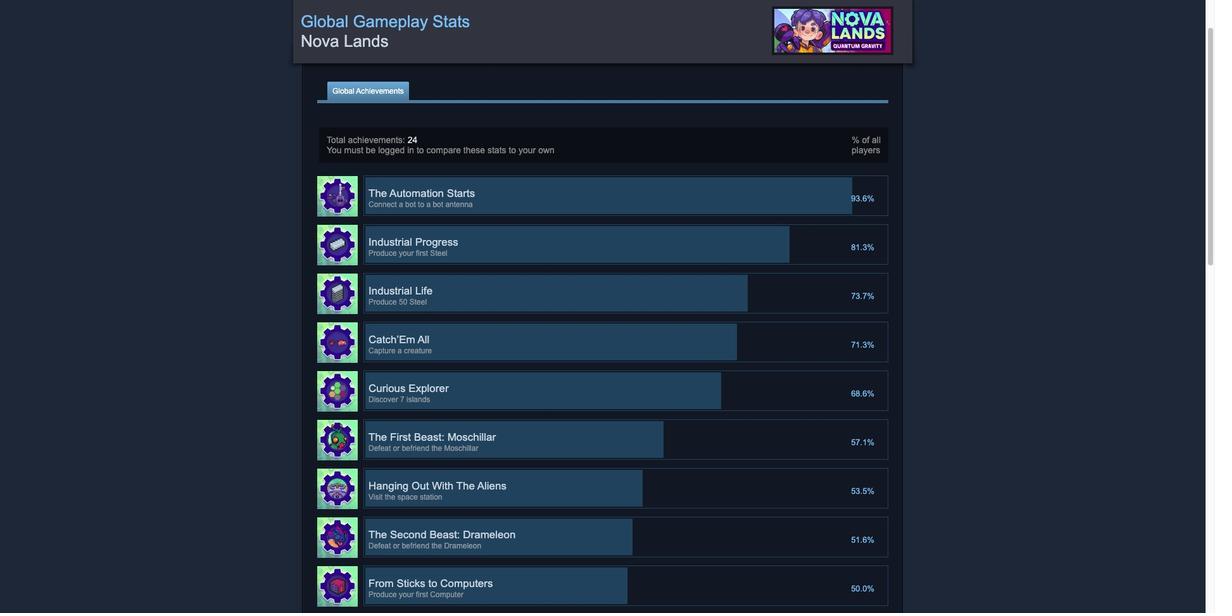 Task type: locate. For each thing, give the bounding box(es) containing it.
beast: inside the first beast: moschillar defeat or befriend the moschillar
[[414, 431, 445, 443]]

3 produce from the top
[[369, 590, 397, 599]]

or inside the first beast: moschillar defeat or befriend the moschillar
[[393, 444, 400, 453]]

defeat down second
[[369, 542, 391, 550]]

the up "with"
[[432, 444, 442, 453]]

7
[[400, 395, 405, 404]]

or
[[393, 444, 400, 453], [393, 542, 400, 550]]

your
[[519, 145, 536, 155], [399, 249, 414, 258], [399, 590, 414, 599]]

in
[[407, 145, 414, 155]]

befriend inside the 'the second beast: drameleon defeat or befriend the drameleon'
[[402, 542, 429, 550]]

defeat inside the first beast: moschillar defeat or befriend the moschillar
[[369, 444, 391, 453]]

the inside the first beast: moschillar defeat or befriend the moschillar
[[432, 444, 442, 453]]

0 vertical spatial the
[[432, 444, 442, 453]]

the
[[432, 444, 442, 453], [385, 493, 396, 502], [432, 542, 442, 550]]

explorer
[[409, 383, 449, 395]]

beast: right second
[[430, 529, 460, 541]]

industrial for industrial life
[[369, 285, 412, 297]]

from sticks to computers produce your first computer
[[369, 578, 493, 599]]

to inside the from sticks to computers produce your first computer
[[428, 578, 437, 590]]

global up nova
[[301, 12, 348, 31]]

2 vertical spatial your
[[399, 590, 414, 599]]

1 horizontal spatial bot
[[433, 200, 443, 209]]

beast:
[[414, 431, 445, 443], [430, 529, 460, 541]]

second
[[390, 529, 427, 541]]

1 vertical spatial moschillar
[[444, 444, 478, 453]]

of
[[862, 135, 870, 145]]

global for global gameplay stats nova lands
[[301, 12, 348, 31]]

visit
[[369, 493, 383, 502]]

your inside total achievements: 24 you must be logged in to compare these stats to your own
[[519, 145, 536, 155]]

your left own on the top of page
[[519, 145, 536, 155]]

befriend down first
[[402, 444, 429, 453]]

the for second
[[432, 542, 442, 550]]

a down "automation"
[[427, 200, 431, 209]]

first inside industrial progress produce your first steel
[[416, 249, 428, 258]]

global left achievements in the left top of the page
[[333, 87, 355, 96]]

to down "automation"
[[418, 200, 424, 209]]

befriend down second
[[402, 542, 429, 550]]

global achievements
[[333, 87, 404, 96]]

drameleon up computers
[[444, 542, 481, 550]]

0 vertical spatial befriend
[[402, 444, 429, 453]]

defeat
[[369, 444, 391, 453], [369, 542, 391, 550]]

befriend inside the first beast: moschillar defeat or befriend the moschillar
[[402, 444, 429, 453]]

station
[[420, 493, 442, 502]]

industrial inside industrial progress produce your first steel
[[369, 236, 412, 248]]

1 industrial from the top
[[369, 236, 412, 248]]

1 vertical spatial first
[[416, 590, 428, 599]]

0 vertical spatial beast:
[[414, 431, 445, 443]]

defeat inside the 'the second beast: drameleon defeat or befriend the drameleon'
[[369, 542, 391, 550]]

the for automation
[[369, 187, 387, 200]]

the up the from sticks to computers produce your first computer
[[432, 542, 442, 550]]

industrial down connect
[[369, 236, 412, 248]]

1 or from the top
[[393, 444, 400, 453]]

steel down life
[[410, 298, 427, 307]]

achievements
[[356, 87, 404, 96]]

to right 'in'
[[417, 145, 424, 155]]

steel
[[430, 249, 448, 258], [410, 298, 427, 307]]

1 vertical spatial the
[[385, 493, 396, 502]]

the up connect
[[369, 187, 387, 200]]

to inside the automation starts connect a bot to a bot antenna
[[418, 200, 424, 209]]

or for first
[[393, 444, 400, 453]]

1 vertical spatial industrial
[[369, 285, 412, 297]]

first down sticks
[[416, 590, 428, 599]]

1 produce from the top
[[369, 249, 397, 258]]

or down second
[[393, 542, 400, 550]]

produce down "from"
[[369, 590, 397, 599]]

produce up industrial life produce 50 steel
[[369, 249, 397, 258]]

1 vertical spatial defeat
[[369, 542, 391, 550]]

produce left 50
[[369, 298, 397, 307]]

a
[[399, 200, 403, 209], [427, 200, 431, 209], [398, 346, 402, 355]]

1 vertical spatial global
[[333, 87, 355, 96]]

the inside the automation starts connect a bot to a bot antenna
[[369, 187, 387, 200]]

2 produce from the top
[[369, 298, 397, 307]]

first inside the from sticks to computers produce your first computer
[[416, 590, 428, 599]]

total achievements: 24 you must be logged in to compare these stats to your own
[[327, 135, 555, 155]]

%
[[852, 135, 860, 145]]

space
[[398, 493, 418, 502]]

global
[[301, 12, 348, 31], [333, 87, 355, 96]]

1 befriend from the top
[[402, 444, 429, 453]]

bot left 'antenna'
[[433, 200, 443, 209]]

the first beast: moschillar defeat or befriend the moschillar
[[369, 431, 496, 453]]

drameleon
[[463, 529, 516, 541], [444, 542, 481, 550]]

0 vertical spatial steel
[[430, 249, 448, 258]]

befriend
[[402, 444, 429, 453], [402, 542, 429, 550]]

0 vertical spatial defeat
[[369, 444, 391, 453]]

1 vertical spatial produce
[[369, 298, 397, 307]]

your down sticks
[[399, 590, 414, 599]]

0 vertical spatial first
[[416, 249, 428, 258]]

or down first
[[393, 444, 400, 453]]

the left first
[[369, 431, 387, 443]]

1 vertical spatial or
[[393, 542, 400, 550]]

0 vertical spatial your
[[519, 145, 536, 155]]

2 industrial from the top
[[369, 285, 412, 297]]

produce for industrial progress
[[369, 249, 397, 258]]

befriend for first
[[402, 444, 429, 453]]

moschillar up "with"
[[444, 444, 478, 453]]

beast: inside the 'the second beast: drameleon defeat or befriend the drameleon'
[[430, 529, 460, 541]]

the inside the 'the second beast: drameleon defeat or befriend the drameleon'
[[432, 542, 442, 550]]

the left second
[[369, 529, 387, 541]]

industrial for industrial progress
[[369, 236, 412, 248]]

2 vertical spatial the
[[432, 542, 442, 550]]

with
[[432, 480, 454, 492]]

to up computer
[[428, 578, 437, 590]]

moschillar up aliens
[[448, 431, 496, 443]]

1 vertical spatial beast:
[[430, 529, 460, 541]]

stats
[[433, 12, 470, 31]]

the
[[369, 187, 387, 200], [369, 431, 387, 443], [456, 480, 475, 492], [369, 529, 387, 541]]

produce inside industrial progress produce your first steel
[[369, 249, 397, 258]]

2 defeat from the top
[[369, 542, 391, 550]]

industrial
[[369, 236, 412, 248], [369, 285, 412, 297]]

industrial inside industrial life produce 50 steel
[[369, 285, 412, 297]]

0 vertical spatial produce
[[369, 249, 397, 258]]

drameleon down aliens
[[463, 529, 516, 541]]

beast: right first
[[414, 431, 445, 443]]

industrial up 50
[[369, 285, 412, 297]]

moschillar
[[448, 431, 496, 443], [444, 444, 478, 453]]

the inside the 'the second beast: drameleon defeat or befriend the drameleon'
[[369, 529, 387, 541]]

antenna
[[446, 200, 473, 209]]

1 vertical spatial steel
[[410, 298, 427, 307]]

bot down "automation"
[[405, 200, 416, 209]]

first down progress
[[416, 249, 428, 258]]

produce inside the from sticks to computers produce your first computer
[[369, 590, 397, 599]]

1 defeat from the top
[[369, 444, 391, 453]]

a down catch'em
[[398, 346, 402, 355]]

hanging out with the aliens visit the space station
[[369, 480, 507, 502]]

0 vertical spatial global
[[301, 12, 348, 31]]

beast: for first
[[414, 431, 445, 443]]

global inside global gameplay stats nova lands
[[301, 12, 348, 31]]

0 vertical spatial or
[[393, 444, 400, 453]]

catch'em all capture a creature
[[369, 334, 432, 355]]

2 befriend from the top
[[402, 542, 429, 550]]

2 or from the top
[[393, 542, 400, 550]]

the right "with"
[[456, 480, 475, 492]]

2 first from the top
[[416, 590, 428, 599]]

1 first from the top
[[416, 249, 428, 258]]

first
[[416, 249, 428, 258], [416, 590, 428, 599]]

produce
[[369, 249, 397, 258], [369, 298, 397, 307], [369, 590, 397, 599]]

bot
[[405, 200, 416, 209], [433, 200, 443, 209]]

the inside the first beast: moschillar defeat or befriend the moschillar
[[369, 431, 387, 443]]

1 vertical spatial drameleon
[[444, 542, 481, 550]]

produce inside industrial life produce 50 steel
[[369, 298, 397, 307]]

your up industrial life produce 50 steel
[[399, 249, 414, 258]]

a right connect
[[399, 200, 403, 209]]

the for first
[[432, 444, 442, 453]]

logged
[[378, 145, 405, 155]]

1 bot from the left
[[405, 200, 416, 209]]

defeat down first
[[369, 444, 391, 453]]

the down the hanging
[[385, 493, 396, 502]]

lands
[[344, 32, 389, 51]]

creature
[[404, 346, 432, 355]]

the second beast: drameleon defeat or befriend the drameleon
[[369, 529, 516, 550]]

1 horizontal spatial steel
[[430, 249, 448, 258]]

to
[[417, 145, 424, 155], [509, 145, 516, 155], [418, 200, 424, 209], [428, 578, 437, 590]]

1 vertical spatial befriend
[[402, 542, 429, 550]]

steel down progress
[[430, 249, 448, 258]]

connect
[[369, 200, 397, 209]]

2 vertical spatial produce
[[369, 590, 397, 599]]

1 vertical spatial your
[[399, 249, 414, 258]]

or inside the 'the second beast: drameleon defeat or befriend the drameleon'
[[393, 542, 400, 550]]

0 vertical spatial industrial
[[369, 236, 412, 248]]

steel inside industrial progress produce your first steel
[[430, 249, 448, 258]]

0 horizontal spatial steel
[[410, 298, 427, 307]]

all
[[872, 135, 881, 145]]

0 horizontal spatial bot
[[405, 200, 416, 209]]



Task type: vqa. For each thing, say whether or not it's contained in the screenshot.


Task type: describe. For each thing, give the bounding box(es) containing it.
2 bot from the left
[[433, 200, 443, 209]]

beast: for second
[[430, 529, 460, 541]]

from
[[369, 578, 394, 590]]

steel inside industrial life produce 50 steel
[[410, 298, 427, 307]]

global gameplay stats nova lands
[[301, 12, 470, 51]]

progress
[[415, 236, 458, 248]]

your inside the from sticks to computers produce your first computer
[[399, 590, 414, 599]]

total
[[327, 135, 346, 145]]

or for second
[[393, 542, 400, 550]]

defeat for first
[[369, 444, 391, 453]]

gameplay
[[353, 12, 428, 31]]

life
[[415, 285, 433, 297]]

hanging
[[369, 480, 409, 492]]

your inside industrial progress produce your first steel
[[399, 249, 414, 258]]

a inside catch'em all capture a creature
[[398, 346, 402, 355]]

starts
[[447, 187, 475, 200]]

achievements:
[[348, 135, 405, 145]]

out
[[412, 480, 429, 492]]

capture
[[369, 346, 396, 355]]

computer
[[430, 590, 464, 599]]

24
[[408, 135, 418, 145]]

compare
[[427, 145, 461, 155]]

the automation starts connect a bot to a bot antenna
[[369, 187, 475, 209]]

aliens
[[477, 480, 507, 492]]

first
[[390, 431, 411, 443]]

the for second
[[369, 529, 387, 541]]

industrial progress produce your first steel
[[369, 236, 458, 258]]

stats
[[488, 145, 506, 155]]

computers
[[440, 578, 493, 590]]

all
[[418, 334, 430, 346]]

0 vertical spatial drameleon
[[463, 529, 516, 541]]

% of all players
[[852, 135, 881, 155]]

sticks
[[397, 578, 425, 590]]

automation
[[390, 187, 444, 200]]

players
[[852, 145, 881, 155]]

befriend for second
[[402, 542, 429, 550]]

curious
[[369, 383, 406, 395]]

0 vertical spatial moschillar
[[448, 431, 496, 443]]

industrial life produce 50 steel
[[369, 285, 433, 307]]

these
[[464, 145, 485, 155]]

defeat for second
[[369, 542, 391, 550]]

the inside hanging out with the aliens visit the space station
[[456, 480, 475, 492]]

discover
[[369, 395, 398, 404]]

curious explorer discover 7 islands
[[369, 383, 449, 404]]

the for first
[[369, 431, 387, 443]]

catch'em
[[369, 334, 415, 346]]

must
[[344, 145, 363, 155]]

global for global achievements
[[333, 87, 355, 96]]

you
[[327, 145, 342, 155]]

islands
[[407, 395, 430, 404]]

the inside hanging out with the aliens visit the space station
[[385, 493, 396, 502]]

nova
[[301, 32, 339, 51]]

to right stats
[[509, 145, 516, 155]]

own
[[538, 145, 555, 155]]

be
[[366, 145, 376, 155]]

50
[[399, 298, 408, 307]]

produce for industrial life
[[369, 298, 397, 307]]



